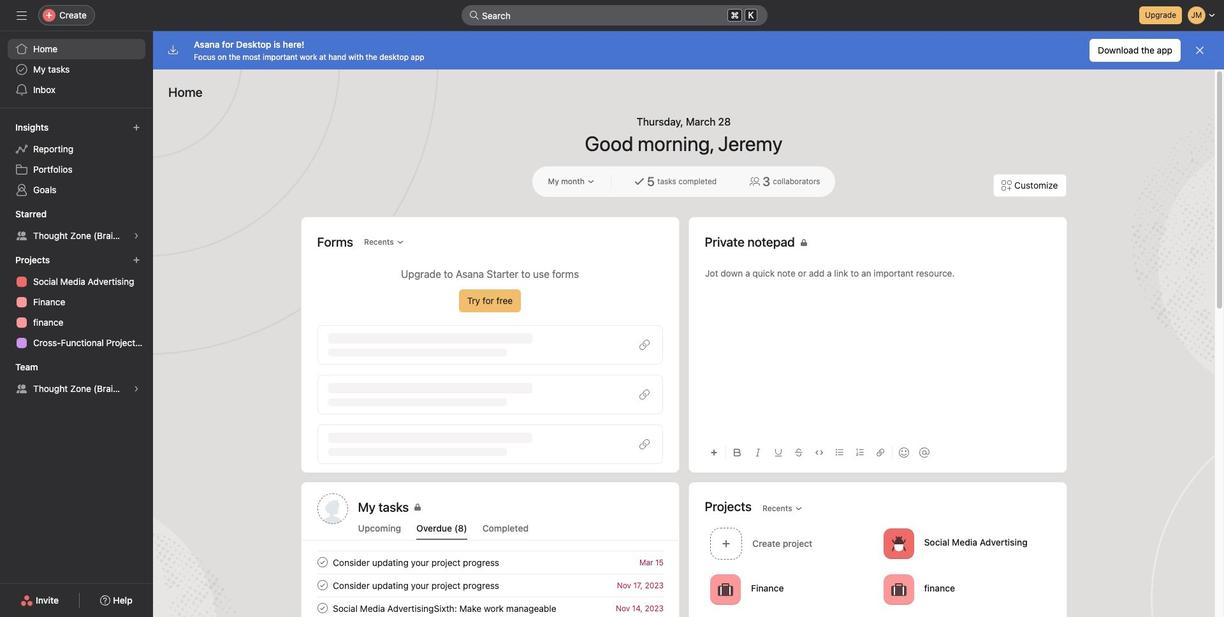 Task type: vqa. For each thing, say whether or not it's contained in the screenshot.
top My
no



Task type: describe. For each thing, give the bounding box(es) containing it.
bug image
[[891, 536, 906, 551]]

insert an object image
[[710, 449, 718, 457]]

1 briefcase image from the left
[[718, 582, 733, 597]]

bold image
[[734, 449, 742, 457]]

code image
[[816, 449, 823, 457]]

starred element
[[0, 203, 153, 249]]

bulleted list image
[[836, 449, 844, 457]]

projects element
[[0, 249, 153, 356]]

Mark complete checkbox
[[315, 578, 330, 593]]

2 mark complete image from the top
[[315, 578, 330, 593]]

1 mark complete checkbox from the top
[[315, 555, 330, 570]]

2 mark complete checkbox from the top
[[315, 601, 330, 616]]

new insights image
[[133, 124, 140, 131]]



Task type: locate. For each thing, give the bounding box(es) containing it.
teams element
[[0, 356, 153, 402]]

dismiss image
[[1195, 45, 1206, 55]]

Search tasks, projects, and more text field
[[462, 5, 768, 26]]

insights element
[[0, 116, 153, 203]]

link image
[[877, 449, 884, 457]]

mark complete image
[[315, 555, 330, 570], [315, 578, 330, 593]]

1 mark complete image from the top
[[315, 555, 330, 570]]

briefcase image
[[718, 582, 733, 597], [891, 582, 906, 597]]

numbered list image
[[856, 449, 864, 457]]

1 vertical spatial see details, thought zone (brainstorm space) image
[[133, 385, 140, 393]]

1 vertical spatial mark complete image
[[315, 578, 330, 593]]

0 vertical spatial mark complete image
[[315, 555, 330, 570]]

0 horizontal spatial briefcase image
[[718, 582, 733, 597]]

new project or portfolio image
[[133, 256, 140, 264]]

Mark complete checkbox
[[315, 555, 330, 570], [315, 601, 330, 616]]

2 see details, thought zone (brainstorm space) image from the top
[[133, 385, 140, 393]]

list item
[[705, 524, 878, 563], [302, 551, 679, 574], [302, 574, 679, 597], [302, 597, 679, 617]]

mark complete image
[[315, 601, 330, 616]]

hide sidebar image
[[17, 10, 27, 20]]

underline image
[[775, 449, 782, 457]]

strikethrough image
[[795, 449, 803, 457]]

0 vertical spatial mark complete checkbox
[[315, 555, 330, 570]]

None field
[[462, 5, 768, 26]]

see details, thought zone (brainstorm space) image inside starred element
[[133, 232, 140, 240]]

1 vertical spatial mark complete checkbox
[[315, 601, 330, 616]]

2 briefcase image from the left
[[891, 582, 906, 597]]

see details, thought zone (brainstorm space) image for starred element
[[133, 232, 140, 240]]

mark complete image up mark complete checkbox
[[315, 555, 330, 570]]

toolbar
[[705, 438, 1051, 467]]

0 vertical spatial see details, thought zone (brainstorm space) image
[[133, 232, 140, 240]]

mark complete image up mark complete icon
[[315, 578, 330, 593]]

global element
[[0, 31, 153, 108]]

at mention image
[[920, 448, 930, 458]]

prominent image
[[470, 10, 480, 20]]

italics image
[[754, 449, 762, 457]]

see details, thought zone (brainstorm space) image for teams element
[[133, 385, 140, 393]]

mark complete checkbox up mark complete checkbox
[[315, 555, 330, 570]]

add profile photo image
[[317, 494, 348, 524]]

1 see details, thought zone (brainstorm space) image from the top
[[133, 232, 140, 240]]

see details, thought zone (brainstorm space) image
[[133, 232, 140, 240], [133, 385, 140, 393]]

mark complete checkbox down mark complete checkbox
[[315, 601, 330, 616]]

1 horizontal spatial briefcase image
[[891, 582, 906, 597]]

see details, thought zone (brainstorm space) image inside teams element
[[133, 385, 140, 393]]



